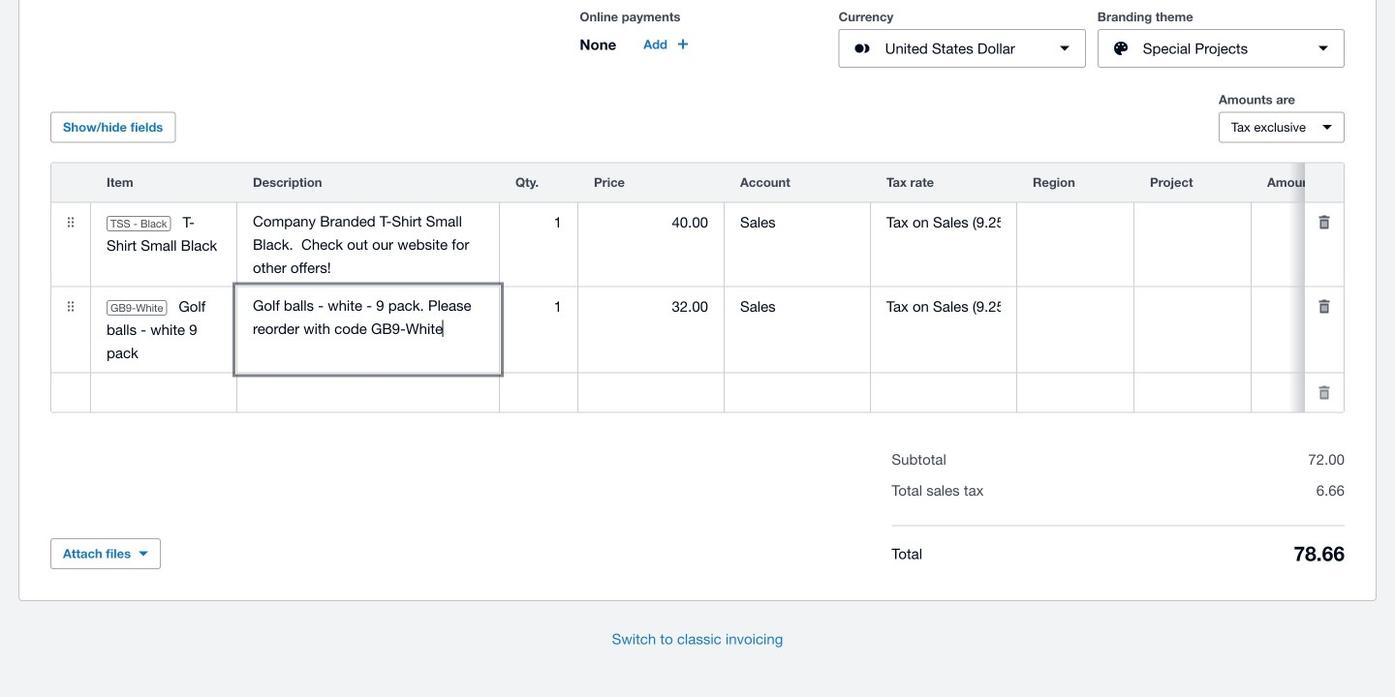 Task type: vqa. For each thing, say whether or not it's contained in the screenshot.
Private: Admin, standard, or assigned users
no



Task type: locate. For each thing, give the bounding box(es) containing it.
0 vertical spatial remove image
[[1305, 203, 1344, 242]]

1 drag and drop line image from the top
[[51, 203, 90, 242]]

invoice line item list element
[[50, 162, 1395, 413]]

drag and drop line image
[[51, 203, 90, 242], [51, 287, 90, 326]]

remove image
[[1305, 287, 1344, 326]]

remove image down remove image
[[1305, 374, 1344, 412]]

None text field
[[237, 203, 499, 286], [237, 287, 499, 348], [237, 375, 499, 412], [237, 203, 499, 286], [237, 287, 499, 348], [237, 375, 499, 412]]

1 vertical spatial drag and drop line image
[[51, 287, 90, 326]]

1 vertical spatial remove image
[[1305, 374, 1344, 412]]

drag and drop line image for 1st remove icon
[[51, 203, 90, 242]]

remove image
[[1305, 203, 1344, 242], [1305, 374, 1344, 412]]

2 drag and drop line image from the top
[[51, 287, 90, 326]]

None field
[[500, 204, 578, 241], [579, 204, 724, 241], [725, 204, 870, 241], [871, 204, 1017, 241], [1018, 204, 1134, 241], [1135, 204, 1251, 241], [1252, 204, 1395, 241], [500, 288, 578, 325], [579, 288, 724, 325], [1135, 288, 1251, 325], [1252, 288, 1395, 325], [91, 375, 236, 412], [500, 375, 578, 412], [579, 375, 724, 412], [1252, 375, 1395, 412], [500, 204, 578, 241], [579, 204, 724, 241], [725, 204, 870, 241], [871, 204, 1017, 241], [1018, 204, 1134, 241], [1135, 204, 1251, 241], [1252, 204, 1395, 241], [500, 288, 578, 325], [579, 288, 724, 325], [1135, 288, 1251, 325], [1252, 288, 1395, 325], [91, 375, 236, 412], [500, 375, 578, 412], [579, 375, 724, 412], [1252, 375, 1395, 412]]

0 vertical spatial drag and drop line image
[[51, 203, 90, 242]]

remove image down the "more line item options" element on the right top of the page
[[1305, 203, 1344, 242]]



Task type: describe. For each thing, give the bounding box(es) containing it.
drag and drop line image for remove image
[[51, 287, 90, 326]]

more line item options element
[[1305, 163, 1344, 202]]

2 remove image from the top
[[1305, 374, 1344, 412]]

1 remove image from the top
[[1305, 203, 1344, 242]]



